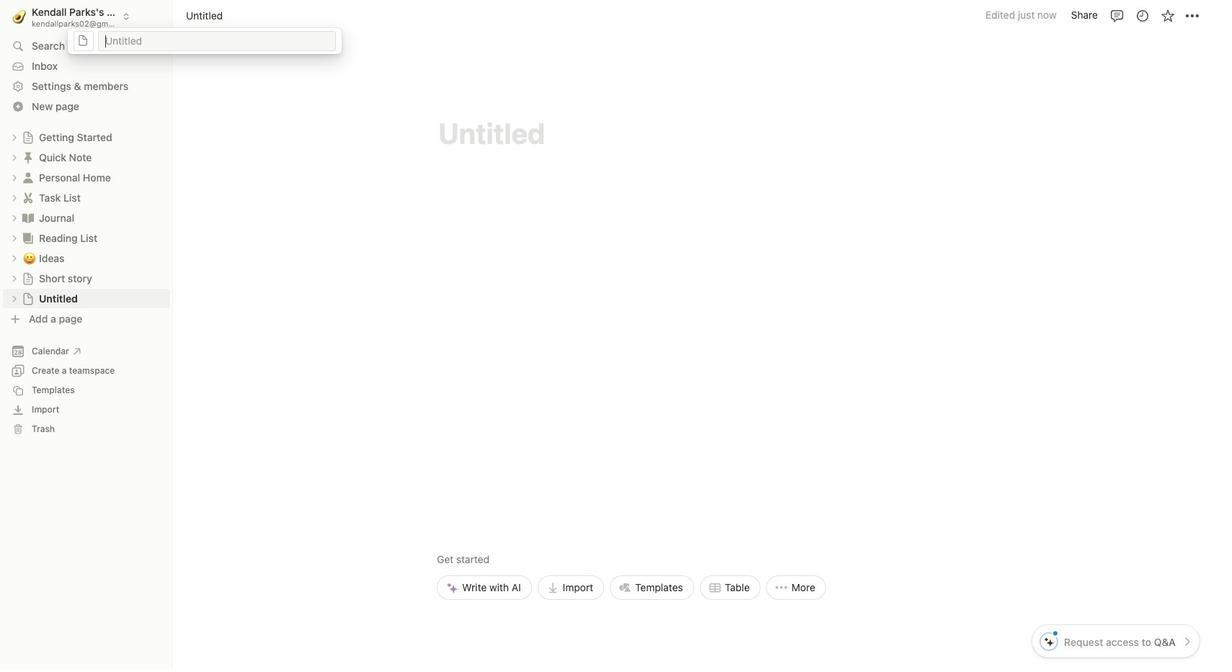 Task type: describe. For each thing, give the bounding box(es) containing it.
favorite image
[[1160, 8, 1175, 23]]

updates image
[[1135, 8, 1149, 23]]

comments image
[[1110, 8, 1124, 23]]



Task type: vqa. For each thing, say whether or not it's contained in the screenshot.
bottom Open image
no



Task type: locate. For each thing, give the bounding box(es) containing it.
menu
[[437, 452, 826, 600]]

🥑 image
[[12, 7, 26, 25]]



